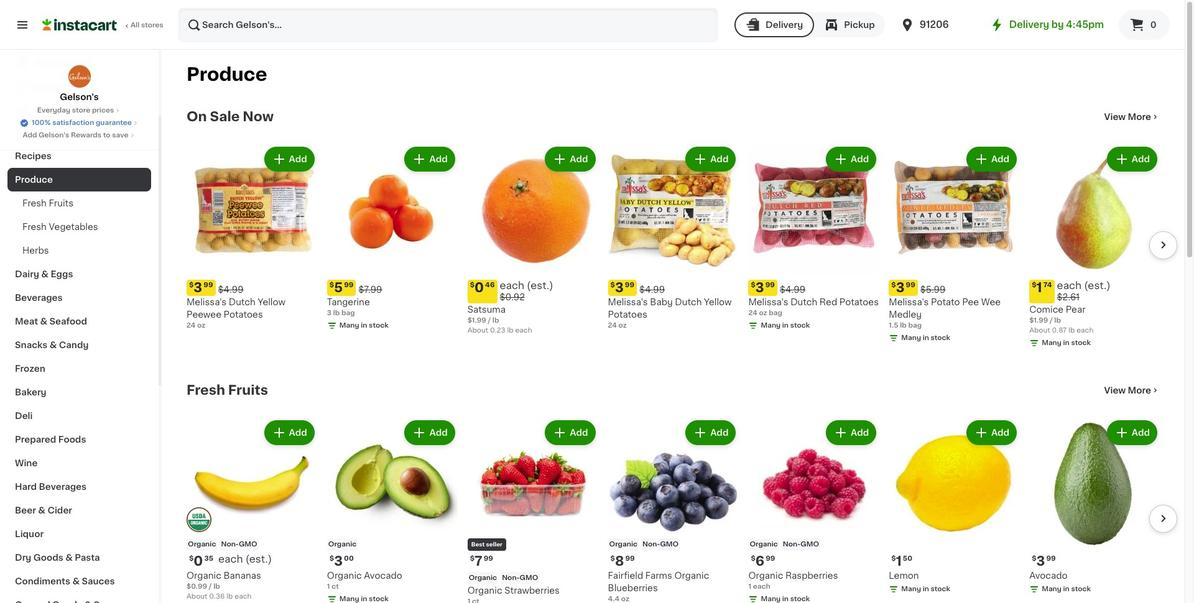 Task type: vqa. For each thing, say whether or not it's contained in the screenshot.
View More link related to 3
yes



Task type: describe. For each thing, give the bounding box(es) containing it.
goods
[[33, 554, 63, 562]]

$ inside $ 5 99 $7.99 tangerine 3 lb bag
[[330, 282, 334, 289]]

non- up organic raspberries 1 each
[[783, 541, 801, 548]]

0 horizontal spatial fresh fruits link
[[7, 192, 151, 215]]

$ 6 99
[[751, 555, 775, 568]]

$ inside $ 3 00
[[330, 555, 334, 562]]

dairy & eggs link
[[7, 262, 151, 286]]

/ inside '$ 0 46 each (est.) $0.92 satsuma $1.99 / lb about 0.23 lb each'
[[488, 317, 491, 324]]

delivery by 4:45pm
[[1009, 20, 1104, 29]]

satsuma
[[468, 306, 506, 314]]

potato
[[931, 298, 960, 307]]

add button for lemon
[[968, 422, 1016, 444]]

store
[[72, 107, 90, 114]]

item carousel region for fresh fruits
[[169, 413, 1177, 603]]

$3.99 original price: $5.99 element
[[889, 280, 1019, 296]]

gmo up farms
[[660, 541, 679, 548]]

delivery by 4:45pm link
[[989, 17, 1104, 32]]

meat & seafood
[[15, 317, 87, 326]]

0.87
[[1052, 327, 1067, 334]]

everyday store prices link
[[37, 106, 121, 116]]

non- up "organic strawberries"
[[502, 575, 520, 581]]

Search field
[[179, 9, 717, 41]]

$ 1 74 each (est.) $2.61 comice pear $1.99 / lb about 0.87 lb each
[[1029, 280, 1111, 334]]

avocado inside organic avocado 1 ct
[[364, 571, 402, 580]]

oz inside fairfield farms organic blueberries 4.4 oz
[[621, 596, 629, 603]]

hard beverages link
[[7, 475, 151, 499]]

3 inside $ 5 99 $7.99 tangerine 3 lb bag
[[327, 310, 332, 316]]

each down pear
[[1077, 327, 1094, 334]]

best
[[471, 542, 485, 547]]

91206
[[920, 20, 949, 29]]

delivery for delivery
[[766, 21, 803, 29]]

1 inside organic avocado 1 ct
[[327, 583, 330, 590]]

$7.99
[[359, 285, 382, 294]]

liquor
[[15, 530, 44, 539]]

wee
[[981, 298, 1001, 307]]

lists link
[[7, 100, 151, 124]]

organic inside fairfield farms organic blueberries 4.4 oz
[[674, 571, 709, 580]]

lb right 0.36
[[227, 593, 233, 600]]

blueberries
[[608, 584, 658, 593]]

$ inside $ 1 50
[[891, 555, 896, 562]]

pickup
[[844, 21, 875, 29]]

dairy & eggs
[[15, 270, 73, 279]]

beer
[[15, 506, 36, 515]]

each right 0.23
[[515, 327, 532, 334]]

prepared foods link
[[7, 428, 151, 452]]

all stores
[[131, 22, 163, 29]]

organic inside organic avocado 1 ct
[[327, 571, 362, 580]]

dutch for potatoes
[[229, 298, 256, 307]]

view more link for 3
[[1104, 111, 1160, 123]]

meat
[[15, 317, 38, 326]]

deli
[[15, 412, 33, 420]]

baby
[[650, 298, 673, 307]]

snacks
[[15, 341, 47, 350]]

add for avocado
[[1132, 429, 1150, 437]]

99 inside $ 5 99 $7.99 tangerine 3 lb bag
[[344, 282, 354, 289]]

8
[[615, 555, 624, 568]]

buy it again
[[35, 83, 87, 91]]

each up bananas
[[218, 554, 243, 564]]

on sale now
[[187, 110, 274, 123]]

dutch for 24
[[791, 298, 817, 307]]

organic non-gmo up 35 at the left bottom
[[188, 541, 257, 548]]

by
[[1052, 20, 1064, 29]]

0 inside button
[[1150, 21, 1157, 29]]

$ inside $ 1 74 each (est.) $2.61 comice pear $1.99 / lb about 0.87 lb each
[[1032, 282, 1036, 289]]

recipes
[[15, 152, 51, 160]]

3 inside $ 3 99 $4.99 melissa's baby dutch yellow potatoes 24 oz
[[615, 281, 624, 294]]

99 inside $ 3 99 $4.99 melissa's baby dutch yellow potatoes 24 oz
[[625, 282, 634, 289]]

$5.99
[[920, 285, 946, 294]]

2 vertical spatial fresh
[[187, 384, 225, 397]]

$ 0 46 each (est.) $0.92 satsuma $1.99 / lb about 0.23 lb each
[[468, 280, 553, 334]]

add for melissa's dutch yellow peewee potatoes
[[289, 155, 307, 164]]

stores
[[141, 22, 163, 29]]

farms
[[645, 571, 672, 580]]

vegetables
[[49, 223, 98, 231]]

guarantee
[[96, 119, 132, 126]]

fresh for 'fresh vegetables' link
[[22, 223, 47, 231]]

0 horizontal spatial produce
[[15, 175, 53, 184]]

tangerine
[[327, 298, 370, 307]]

snacks & candy
[[15, 341, 89, 350]]

$0.35 each (estimated) element
[[187, 553, 317, 570]]

& for dairy
[[41, 270, 49, 279]]

00
[[344, 555, 354, 562]]

organic inside organic raspberries 1 each
[[748, 571, 783, 580]]

condiments & sauces
[[15, 577, 115, 586]]

add button for organic avocado
[[406, 422, 454, 444]]

$ 1 50
[[891, 555, 912, 568]]

deli link
[[7, 404, 151, 428]]

1.5
[[889, 322, 898, 329]]

1 left 50
[[896, 555, 902, 568]]

74
[[1043, 282, 1052, 289]]

add button for satsuma
[[546, 148, 594, 170]]

$ inside $ 7 99
[[470, 555, 475, 562]]

non- up each (est.)
[[221, 541, 239, 548]]

everyday store prices
[[37, 107, 114, 114]]

4.4
[[608, 596, 620, 603]]

0 vertical spatial produce
[[187, 65, 267, 83]]

add gelson's rewards to save link
[[23, 131, 136, 141]]

fresh fruits inside the 'fresh fruits' link
[[22, 199, 73, 208]]

bag for 5
[[341, 310, 355, 316]]

add for comice pear
[[1132, 155, 1150, 164]]

gmo up each (est.)
[[239, 541, 257, 548]]

hard beverages
[[15, 483, 87, 491]]

0.36
[[209, 593, 225, 600]]

candy
[[59, 341, 89, 350]]

dutch inside $ 3 99 $4.99 melissa's baby dutch yellow potatoes 24 oz
[[675, 298, 702, 307]]

cider
[[48, 506, 72, 515]]

add button for melissa's potato pee wee medley
[[968, 148, 1016, 170]]

6
[[756, 555, 765, 568]]

organic strawberries
[[468, 586, 560, 595]]

view more for farms
[[1104, 386, 1151, 395]]

100% satisfaction guarantee button
[[19, 116, 139, 128]]

$ inside the $ 8 99
[[610, 555, 615, 562]]

$4.99 inside $ 3 99 $4.99 melissa's baby dutch yellow potatoes 24 oz
[[639, 285, 665, 294]]

potatoes inside melissa's dutch yellow peewee potatoes 24 oz
[[224, 310, 263, 319]]

melissa's potato pee wee medley 1.5 lb bag
[[889, 298, 1001, 329]]

$5.99 original price: $7.99 element
[[327, 280, 458, 296]]

bag for 3
[[908, 322, 922, 329]]

& for condiments
[[72, 577, 80, 586]]

$ inside the $ 6 99
[[751, 555, 756, 562]]

each inside the organic bananas $0.99 / lb about 0.36 lb each
[[235, 593, 252, 600]]

beverages inside hard beverages link
[[39, 483, 87, 491]]

organic non-gmo up "organic strawberries"
[[469, 575, 538, 581]]

$3.99 original price: $4.99 element for dutch
[[187, 280, 317, 296]]

item badge image
[[187, 508, 211, 533]]

on sale now link
[[187, 109, 274, 124]]

100% satisfaction guarantee
[[32, 119, 132, 126]]

& inside dry goods & pasta link
[[65, 554, 73, 562]]

add for fairfield farms organic blueberries
[[710, 429, 729, 437]]

$3.99 original price: $4.99 element for 3
[[608, 280, 739, 296]]

delivery for delivery by 4:45pm
[[1009, 20, 1049, 29]]

seafood
[[49, 317, 87, 326]]

add button for avocado
[[1108, 422, 1156, 444]]

1 inside $ 1 74 each (est.) $2.61 comice pear $1.99 / lb about 0.87 lb each
[[1036, 281, 1042, 294]]

add button for organic bananas
[[265, 422, 313, 444]]

organic inside the organic bananas $0.99 / lb about 0.36 lb each
[[187, 571, 221, 580]]

organic bananas $0.99 / lb about 0.36 lb each
[[187, 571, 261, 600]]

add for organic avocado
[[429, 429, 448, 437]]

oz inside melissa's dutch yellow peewee potatoes 24 oz
[[197, 322, 205, 329]]

100%
[[32, 119, 51, 126]]

beverages link
[[7, 286, 151, 310]]

1 inside organic raspberries 1 each
[[748, 583, 751, 590]]

$ 0 35
[[189, 555, 213, 568]]

24 inside $ 3 99 $4.99 melissa's baby dutch yellow potatoes 24 oz
[[608, 322, 617, 329]]

best seller
[[471, 542, 502, 547]]

view more for 3
[[1104, 113, 1151, 121]]

lb right 0.23
[[507, 327, 513, 334]]

add gelson's rewards to save
[[23, 132, 128, 139]]

about inside '$ 0 46 each (est.) $0.92 satsuma $1.99 / lb about 0.23 lb each'
[[468, 327, 488, 334]]

beer & cider
[[15, 506, 72, 515]]

instacart logo image
[[42, 17, 117, 32]]

lb inside $ 5 99 $7.99 tangerine 3 lb bag
[[333, 310, 340, 316]]

$4.99 for melissa's dutch red potatoes
[[780, 285, 806, 294]]

46
[[485, 282, 495, 289]]

organic raspberries 1 each
[[748, 571, 838, 590]]

foods
[[58, 435, 86, 444]]

gelson's inside add gelson's rewards to save link
[[39, 132, 69, 139]]

add button for comice pear
[[1108, 148, 1156, 170]]

add button for tangerine
[[406, 148, 454, 170]]

add button for organic strawberries
[[546, 422, 594, 444]]

1 vertical spatial fresh fruits link
[[187, 383, 268, 398]]

raspberries
[[785, 571, 838, 580]]

91206 button
[[900, 7, 974, 42]]

herbs
[[22, 246, 49, 255]]

dry goods & pasta
[[15, 554, 100, 562]]

melissa's dutch yellow peewee potatoes 24 oz
[[187, 298, 285, 329]]



Task type: locate. For each thing, give the bounding box(es) containing it.
melissa's up medley
[[889, 298, 929, 307]]

gmo
[[239, 541, 257, 548], [660, 541, 679, 548], [801, 541, 819, 548], [520, 575, 538, 581]]

melissa's left red
[[748, 298, 788, 307]]

2 horizontal spatial dutch
[[791, 298, 817, 307]]

gmo up raspberries
[[801, 541, 819, 548]]

gelson's down 100%
[[39, 132, 69, 139]]

0 vertical spatial fresh fruits link
[[7, 192, 151, 215]]

condiments
[[15, 577, 70, 586]]

bag inside melissa's potato pee wee medley 1.5 lb bag
[[908, 322, 922, 329]]

1 horizontal spatial $4.99
[[639, 285, 665, 294]]

product group containing 8
[[608, 418, 739, 603]]

0 vertical spatial more
[[1128, 113, 1151, 121]]

beverages
[[15, 294, 63, 302], [39, 483, 87, 491]]

0 vertical spatial item carousel region
[[169, 139, 1177, 363]]

buy
[[35, 83, 52, 91]]

3 $4.99 from the left
[[780, 285, 806, 294]]

0
[[1150, 21, 1157, 29], [475, 281, 484, 294], [194, 555, 203, 568]]

35
[[204, 555, 213, 562]]

comice
[[1029, 306, 1064, 314]]

non- up farms
[[642, 541, 660, 548]]

1 vertical spatial fruits
[[228, 384, 268, 397]]

& for beer
[[38, 506, 45, 515]]

add button for fairfield farms organic blueberries
[[687, 422, 735, 444]]

organic non-gmo up the $ 6 99
[[750, 541, 819, 548]]

oz inside $ 3 99 $4.99 melissa's baby dutch yellow potatoes 24 oz
[[619, 322, 627, 329]]

it
[[55, 83, 61, 91]]

0 vertical spatial beverages
[[15, 294, 63, 302]]

2 dutch from the left
[[675, 298, 702, 307]]

(est.)
[[527, 280, 553, 290], [1084, 280, 1111, 290], [245, 554, 272, 564]]

$4.99 up baby
[[639, 285, 665, 294]]

1 vertical spatial fresh
[[22, 223, 47, 231]]

0 horizontal spatial 0
[[194, 555, 203, 568]]

0 horizontal spatial potatoes
[[224, 310, 263, 319]]

1 vertical spatial beverages
[[39, 483, 87, 491]]

1 horizontal spatial 24
[[608, 322, 617, 329]]

1 view from the top
[[1104, 113, 1126, 121]]

ct
[[332, 583, 339, 590]]

dutch inside melissa's dutch red potatoes 24 oz bag
[[791, 298, 817, 307]]

99 inside the $ 8 99
[[625, 555, 635, 562]]

0 horizontal spatial avocado
[[364, 571, 402, 580]]

0 horizontal spatial delivery
[[766, 21, 803, 29]]

item carousel region containing 0
[[169, 413, 1177, 603]]

3
[[194, 281, 202, 294], [615, 281, 624, 294], [756, 281, 764, 294], [896, 281, 905, 294], [327, 310, 332, 316], [334, 555, 343, 568], [1036, 555, 1045, 568]]

medley
[[889, 310, 922, 319]]

1 horizontal spatial potatoes
[[608, 310, 647, 319]]

add button for melissa's dutch yellow peewee potatoes
[[265, 148, 313, 170]]

add button for organic raspberries
[[827, 422, 875, 444]]

gelson's link
[[60, 65, 99, 103]]

frozen link
[[7, 357, 151, 381]]

beverages down dairy & eggs
[[15, 294, 63, 302]]

50
[[903, 555, 912, 562]]

0 vertical spatial view more
[[1104, 113, 1151, 121]]

view more link
[[1104, 111, 1160, 123], [1104, 384, 1160, 397]]

melissa's for 24
[[748, 298, 788, 307]]

0 horizontal spatial $3.99 original price: $4.99 element
[[187, 280, 317, 296]]

1 horizontal spatial /
[[488, 317, 491, 324]]

(est.) inside $0.35 each (estimated) element
[[245, 554, 272, 564]]

$4.99
[[218, 285, 244, 294], [639, 285, 665, 294], [780, 285, 806, 294]]

0 inside '$ 0 46 each (est.) $0.92 satsuma $1.99 / lb about 0.23 lb each'
[[475, 281, 484, 294]]

red
[[820, 298, 837, 307]]

melissa's up peewee
[[187, 298, 226, 307]]

0 horizontal spatial bag
[[341, 310, 355, 316]]

product group
[[187, 144, 317, 331], [327, 144, 458, 333], [468, 144, 598, 336], [608, 144, 739, 331], [748, 144, 879, 333], [889, 144, 1019, 346], [1029, 144, 1160, 351], [187, 418, 317, 603], [327, 418, 458, 603], [468, 418, 598, 603], [608, 418, 739, 603], [748, 418, 879, 603], [889, 418, 1019, 597], [1029, 418, 1160, 597]]

1 horizontal spatial $1.99
[[1029, 317, 1048, 324]]

$2.61
[[1057, 293, 1080, 302]]

0 horizontal spatial $1.99
[[468, 317, 486, 324]]

$ inside $ 3 99 $4.99 melissa's baby dutch yellow potatoes 24 oz
[[610, 282, 615, 289]]

(est.) for 1
[[1084, 280, 1111, 290]]

2 horizontal spatial (est.)
[[1084, 280, 1111, 290]]

lb inside melissa's potato pee wee medley 1.5 lb bag
[[900, 322, 907, 329]]

0 for $ 0 35
[[194, 555, 203, 568]]

fresh fruits
[[22, 199, 73, 208], [187, 384, 268, 397]]

$ 3 99 inside "$3.99 original price: $5.99" element
[[891, 281, 915, 294]]

$3.99 original price: $4.99 element up melissa's dutch yellow peewee potatoes 24 oz
[[187, 280, 317, 296]]

1 more from the top
[[1128, 113, 1151, 121]]

1 melissa's from the left
[[187, 298, 226, 307]]

2 avocado from the left
[[1029, 571, 1068, 580]]

add for organic bananas
[[289, 429, 307, 437]]

$3.99 original price: $4.99 element up melissa's dutch red potatoes 24 oz bag
[[748, 280, 879, 296]]

$3.99 original price: $4.99 element
[[187, 280, 317, 296], [608, 280, 739, 296], [748, 280, 879, 296]]

2 view more link from the top
[[1104, 384, 1160, 397]]

many
[[339, 322, 359, 329], [761, 322, 781, 329], [901, 335, 921, 341], [1042, 340, 1062, 347], [901, 586, 921, 593], [1042, 586, 1062, 593], [339, 596, 359, 603], [761, 596, 781, 603]]

0 vertical spatial view
[[1104, 113, 1126, 121]]

1 horizontal spatial bag
[[769, 310, 782, 316]]

add for tangerine
[[429, 155, 448, 164]]

lb down tangerine
[[333, 310, 340, 316]]

2 horizontal spatial potatoes
[[840, 298, 879, 307]]

2 more from the top
[[1128, 386, 1151, 395]]

meat & seafood link
[[7, 310, 151, 333]]

0 horizontal spatial /
[[209, 583, 212, 590]]

99 inside the $ 6 99
[[766, 555, 775, 562]]

everyday
[[37, 107, 70, 114]]

0 horizontal spatial fresh fruits
[[22, 199, 73, 208]]

lb up 0.23
[[493, 317, 499, 324]]

& right beer on the bottom left
[[38, 506, 45, 515]]

$ 3 99 for melissa's dutch yellow peewee potatoes
[[189, 281, 213, 294]]

99
[[204, 282, 213, 288], [344, 282, 354, 289], [625, 282, 634, 289], [765, 282, 775, 289], [906, 282, 915, 289], [484, 555, 493, 562], [625, 555, 635, 562], [766, 555, 775, 562], [1046, 555, 1056, 562]]

dutch
[[229, 298, 256, 307], [675, 298, 702, 307], [791, 298, 817, 307]]

1 avocado from the left
[[364, 571, 402, 580]]

& left 'candy'
[[50, 341, 57, 350]]

melissa's inside melissa's potato pee wee medley 1.5 lb bag
[[889, 298, 929, 307]]

3 $3.99 original price: $4.99 element from the left
[[748, 280, 879, 296]]

1 vertical spatial produce
[[15, 175, 53, 184]]

0 for $ 0 46 each (est.) $0.92 satsuma $1.99 / lb about 0.23 lb each
[[475, 281, 484, 294]]

/ up 0.36
[[209, 583, 212, 590]]

2 horizontal spatial 24
[[748, 310, 757, 316]]

dairy
[[15, 270, 39, 279]]

1 vertical spatial item carousel region
[[169, 413, 1177, 603]]

melissa's left baby
[[608, 298, 648, 307]]

yellow inside $ 3 99 $4.99 melissa's baby dutch yellow potatoes 24 oz
[[704, 298, 732, 307]]

/ down 'comice'
[[1050, 317, 1053, 324]]

add inside add gelson's rewards to save link
[[23, 132, 37, 139]]

& inside meat & seafood link
[[40, 317, 47, 326]]

$4.99 up melissa's dutch yellow peewee potatoes 24 oz
[[218, 285, 244, 294]]

prepared
[[15, 435, 56, 444]]

2 melissa's from the left
[[608, 298, 648, 307]]

add for melissa's potato pee wee medley
[[991, 155, 1010, 164]]

again
[[63, 83, 87, 91]]

0 horizontal spatial fruits
[[49, 199, 73, 208]]

1 vertical spatial 0
[[475, 281, 484, 294]]

add for melissa's dutch red potatoes
[[851, 155, 869, 164]]

1 left 74
[[1036, 281, 1042, 294]]

$1.99 inside '$ 0 46 each (est.) $0.92 satsuma $1.99 / lb about 0.23 lb each'
[[468, 317, 486, 324]]

add for organic strawberries
[[570, 429, 588, 437]]

service type group
[[735, 12, 885, 37]]

melissa's dutch red potatoes 24 oz bag
[[748, 298, 879, 316]]

$3.99 original price: $4.99 element up baby
[[608, 280, 739, 296]]

gelson's logo image
[[67, 65, 91, 88]]

wine link
[[7, 452, 151, 475]]

product group containing 6
[[748, 418, 879, 603]]

$1.99
[[468, 317, 486, 324], [1029, 317, 1048, 324]]

& inside condiments & sauces link
[[72, 577, 80, 586]]

$ 3 99 for melissa's dutch red potatoes
[[751, 281, 775, 294]]

beverages inside beverages link
[[15, 294, 63, 302]]

pasta
[[75, 554, 100, 562]]

save
[[112, 132, 128, 139]]

each down the $ 6 99
[[753, 583, 770, 590]]

more for 3
[[1128, 113, 1151, 121]]

& left sauces
[[72, 577, 80, 586]]

about left 0.23
[[468, 327, 488, 334]]

1 item carousel region from the top
[[169, 139, 1177, 363]]

2 horizontal spatial /
[[1050, 317, 1053, 324]]

melissa's inside $ 3 99 $4.99 melissa's baby dutch yellow potatoes 24 oz
[[608, 298, 648, 307]]

all
[[131, 22, 139, 29]]

wine
[[15, 459, 38, 468]]

melissa's for potatoes
[[187, 298, 226, 307]]

about
[[468, 327, 488, 334], [1029, 327, 1050, 334], [187, 593, 207, 600]]

beverages up cider
[[39, 483, 87, 491]]

add for melissa's baby dutch yellow potatoes
[[710, 155, 729, 164]]

1 horizontal spatial (est.)
[[527, 280, 553, 290]]

& for meat
[[40, 317, 47, 326]]

lb right 0.87
[[1069, 327, 1075, 334]]

0.23
[[490, 327, 505, 334]]

& inside 'beer & cider' link
[[38, 506, 45, 515]]

2 view from the top
[[1104, 386, 1126, 395]]

&
[[41, 270, 49, 279], [40, 317, 47, 326], [50, 341, 57, 350], [38, 506, 45, 515], [65, 554, 73, 562], [72, 577, 80, 586]]

1 horizontal spatial fresh fruits
[[187, 384, 268, 397]]

yellow
[[258, 298, 285, 307], [704, 298, 732, 307]]

now
[[243, 110, 274, 123]]

& inside snacks & candy link
[[50, 341, 57, 350]]

1 $3.99 original price: $4.99 element from the left
[[187, 280, 317, 296]]

avocado
[[364, 571, 402, 580], [1029, 571, 1068, 580]]

produce down the recipes on the left of the page
[[15, 175, 53, 184]]

1 horizontal spatial about
[[468, 327, 488, 334]]

1 horizontal spatial yellow
[[704, 298, 732, 307]]

1 horizontal spatial fresh fruits link
[[187, 383, 268, 398]]

0 vertical spatial view more link
[[1104, 111, 1160, 123]]

melissa's inside melissa's dutch red potatoes 24 oz bag
[[748, 298, 788, 307]]

/
[[488, 317, 491, 324], [1050, 317, 1053, 324], [209, 583, 212, 590]]

view more link for farms
[[1104, 384, 1160, 397]]

1 vertical spatial view more link
[[1104, 384, 1160, 397]]

item carousel region
[[169, 139, 1177, 363], [169, 413, 1177, 603]]

3 melissa's from the left
[[748, 298, 788, 307]]

dutch inside melissa's dutch yellow peewee potatoes 24 oz
[[229, 298, 256, 307]]

fairfield farms organic blueberries 4.4 oz
[[608, 571, 709, 603]]

2 view more from the top
[[1104, 386, 1151, 395]]

1 horizontal spatial dutch
[[675, 298, 702, 307]]

item carousel region for on sale now
[[169, 139, 1177, 363]]

bakery link
[[7, 381, 151, 404]]

& left pasta
[[65, 554, 73, 562]]

2 item carousel region from the top
[[169, 413, 1177, 603]]

1 horizontal spatial avocado
[[1029, 571, 1068, 580]]

$0.92
[[500, 293, 525, 302]]

$1.74 each (estimated) original price: $2.61 element
[[1029, 280, 1160, 304]]

& right meat
[[40, 317, 47, 326]]

fresh fruits link
[[7, 192, 151, 215], [187, 383, 268, 398]]

1 $4.99 from the left
[[218, 285, 244, 294]]

1 view more link from the top
[[1104, 111, 1160, 123]]

$0.46 each (estimated) original price: $0.92 element
[[468, 280, 598, 304]]

2 horizontal spatial $3.99 original price: $4.99 element
[[748, 280, 879, 296]]

$1.99 down satsuma
[[468, 317, 486, 324]]

0 horizontal spatial $4.99
[[218, 285, 244, 294]]

$ 7 99
[[470, 555, 493, 568]]

$ 8 99
[[610, 555, 635, 568]]

about inside $ 1 74 each (est.) $2.61 comice pear $1.99 / lb about 0.87 lb each
[[1029, 327, 1050, 334]]

$ inside $ 0 35
[[189, 555, 194, 562]]

1
[[1036, 281, 1042, 294], [896, 555, 902, 568], [327, 583, 330, 590], [748, 583, 751, 590]]

frozen
[[15, 364, 45, 373]]

beer & cider link
[[7, 499, 151, 522]]

1 horizontal spatial delivery
[[1009, 20, 1049, 29]]

item carousel region containing 3
[[169, 139, 1177, 363]]

add for lemon
[[991, 429, 1010, 437]]

each down bananas
[[235, 593, 252, 600]]

4 melissa's from the left
[[889, 298, 929, 307]]

condiments & sauces link
[[7, 570, 151, 593]]

view more
[[1104, 113, 1151, 121], [1104, 386, 1151, 395]]

potatoes inside $ 3 99 $4.99 melissa's baby dutch yellow potatoes 24 oz
[[608, 310, 647, 319]]

oz inside melissa's dutch red potatoes 24 oz bag
[[759, 310, 767, 316]]

1 left ct
[[327, 583, 330, 590]]

1 down the $ 6 99
[[748, 583, 751, 590]]

lb right 1.5
[[900, 322, 907, 329]]

bag inside $ 5 99 $7.99 tangerine 3 lb bag
[[341, 310, 355, 316]]

2 $4.99 from the left
[[639, 285, 665, 294]]

0 horizontal spatial (est.)
[[245, 554, 272, 564]]

strawberries
[[505, 586, 560, 595]]

yellow inside melissa's dutch yellow peewee potatoes 24 oz
[[258, 298, 285, 307]]

melissa's for medley
[[889, 298, 929, 307]]

produce link
[[7, 168, 151, 192]]

(est.) up pear
[[1084, 280, 1111, 290]]

(est.) up bananas
[[245, 554, 272, 564]]

(est.) inside $ 1 74 each (est.) $2.61 comice pear $1.99 / lb about 0.87 lb each
[[1084, 280, 1111, 290]]

$ 3 99 for melissa's potato pee wee medley
[[891, 281, 915, 294]]

delivery inside button
[[766, 21, 803, 29]]

each up '$2.61'
[[1057, 280, 1082, 290]]

& left eggs
[[41, 270, 49, 279]]

1 view more from the top
[[1104, 113, 1151, 121]]

1 horizontal spatial 0
[[475, 281, 484, 294]]

1 vertical spatial more
[[1128, 386, 1151, 395]]

24 inside melissa's dutch yellow peewee potatoes 24 oz
[[187, 322, 196, 329]]

pickup button
[[814, 12, 885, 37]]

0 horizontal spatial 24
[[187, 322, 196, 329]]

in
[[361, 322, 367, 329], [782, 322, 789, 329], [923, 335, 929, 341], [1063, 340, 1070, 347], [923, 586, 929, 593], [1063, 586, 1070, 593], [361, 596, 367, 603], [782, 596, 789, 603]]

0 horizontal spatial about
[[187, 593, 207, 600]]

$4.99 for melissa's dutch yellow peewee potatoes
[[218, 285, 244, 294]]

each inside organic raspberries 1 each
[[753, 583, 770, 590]]

each up $0.92 at the left
[[500, 280, 524, 290]]

about left 0.87
[[1029, 327, 1050, 334]]

0 vertical spatial 0
[[1150, 21, 1157, 29]]

$ 3 99
[[189, 281, 213, 294], [751, 281, 775, 294], [891, 281, 915, 294], [1032, 555, 1056, 568]]

lb up 0.87
[[1054, 317, 1061, 324]]

about down the $0.99
[[187, 593, 207, 600]]

gelson's down again
[[60, 93, 99, 101]]

eggs
[[51, 270, 73, 279]]

lists
[[35, 108, 56, 116]]

2 $3.99 original price: $4.99 element from the left
[[608, 280, 739, 296]]

produce up the sale
[[187, 65, 267, 83]]

1 vertical spatial view
[[1104, 386, 1126, 395]]

0 vertical spatial fresh
[[22, 199, 47, 208]]

1 horizontal spatial $3.99 original price: $4.99 element
[[608, 280, 739, 296]]

(est.) right 46
[[527, 280, 553, 290]]

add for organic raspberries
[[851, 429, 869, 437]]

add button for melissa's dutch red potatoes
[[827, 148, 875, 170]]

2 horizontal spatial 0
[[1150, 21, 1157, 29]]

recipes link
[[7, 144, 151, 168]]

(est.) inside '$ 0 46 each (est.) $0.92 satsuma $1.99 / lb about 0.23 lb each'
[[527, 280, 553, 290]]

$4.99 up melissa's dutch red potatoes 24 oz bag
[[780, 285, 806, 294]]

pear
[[1066, 306, 1086, 314]]

0 vertical spatial fresh fruits
[[22, 199, 73, 208]]

0 vertical spatial fruits
[[49, 199, 73, 208]]

0 vertical spatial gelson's
[[60, 93, 99, 101]]

1 horizontal spatial produce
[[187, 65, 267, 83]]

dry
[[15, 554, 31, 562]]

$1.99 down 'comice'
[[1029, 317, 1048, 324]]

$ inside '$ 0 46 each (est.) $0.92 satsuma $1.99 / lb about 0.23 lb each'
[[470, 282, 475, 289]]

add button for melissa's baby dutch yellow potatoes
[[687, 148, 735, 170]]

(est.) for 0
[[527, 280, 553, 290]]

lb
[[333, 310, 340, 316], [493, 317, 499, 324], [1054, 317, 1061, 324], [900, 322, 907, 329], [507, 327, 513, 334], [1069, 327, 1075, 334], [213, 583, 220, 590], [227, 593, 233, 600]]

lb up 0.36
[[213, 583, 220, 590]]

99 inside $ 7 99
[[484, 555, 493, 562]]

4:45pm
[[1066, 20, 1104, 29]]

bag inside melissa's dutch red potatoes 24 oz bag
[[769, 310, 782, 316]]

1 vertical spatial fresh fruits
[[187, 384, 268, 397]]

2 horizontal spatial bag
[[908, 322, 922, 329]]

2 horizontal spatial about
[[1029, 327, 1050, 334]]

product group containing 7
[[468, 418, 598, 603]]

gmo up strawberries
[[520, 575, 538, 581]]

3 dutch from the left
[[791, 298, 817, 307]]

view for 3
[[1104, 113, 1126, 121]]

peewee
[[187, 310, 221, 319]]

1 yellow from the left
[[258, 298, 285, 307]]

about inside the organic bananas $0.99 / lb about 0.36 lb each
[[187, 593, 207, 600]]

more for farms
[[1128, 386, 1151, 395]]

/ inside the organic bananas $0.99 / lb about 0.36 lb each
[[209, 583, 212, 590]]

1 $1.99 from the left
[[468, 317, 486, 324]]

2 horizontal spatial $4.99
[[780, 285, 806, 294]]

view for farms
[[1104, 386, 1126, 395]]

view
[[1104, 113, 1126, 121], [1104, 386, 1126, 395]]

1 horizontal spatial fruits
[[228, 384, 268, 397]]

melissa's inside melissa's dutch yellow peewee potatoes 24 oz
[[187, 298, 226, 307]]

0 horizontal spatial yellow
[[258, 298, 285, 307]]

satisfaction
[[52, 119, 94, 126]]

2 vertical spatial 0
[[194, 555, 203, 568]]

0 horizontal spatial dutch
[[229, 298, 256, 307]]

fresh for leftmost the 'fresh fruits' link
[[22, 199, 47, 208]]

1 dutch from the left
[[229, 298, 256, 307]]

2 yellow from the left
[[704, 298, 732, 307]]

$ 3 99 $4.99 melissa's baby dutch yellow potatoes 24 oz
[[608, 281, 732, 329]]

$1.99 inside $ 1 74 each (est.) $2.61 comice pear $1.99 / lb about 0.87 lb each
[[1029, 317, 1048, 324]]

potatoes inside melissa's dutch red potatoes 24 oz bag
[[840, 298, 879, 307]]

1 vertical spatial view more
[[1104, 386, 1151, 395]]

/ down satsuma
[[488, 317, 491, 324]]

& for snacks
[[50, 341, 57, 350]]

1 vertical spatial gelson's
[[39, 132, 69, 139]]

2 $1.99 from the left
[[1029, 317, 1048, 324]]

24 inside melissa's dutch red potatoes 24 oz bag
[[748, 310, 757, 316]]

organic non-gmo up the $ 8 99
[[609, 541, 679, 548]]

add for satsuma
[[570, 155, 588, 164]]

many in stock
[[339, 322, 389, 329], [761, 322, 810, 329], [901, 335, 950, 341], [1042, 340, 1091, 347], [901, 586, 950, 593], [1042, 586, 1091, 593], [339, 596, 389, 603], [761, 596, 810, 603]]

None search field
[[178, 7, 718, 42]]

bakery
[[15, 388, 46, 397]]

$ 5 99 $7.99 tangerine 3 lb bag
[[327, 281, 382, 316]]

/ inside $ 1 74 each (est.) $2.61 comice pear $1.99 / lb about 0.87 lb each
[[1050, 317, 1053, 324]]

product group containing 5
[[327, 144, 458, 333]]

delivery button
[[735, 12, 814, 37]]

& inside dairy & eggs link
[[41, 270, 49, 279]]



